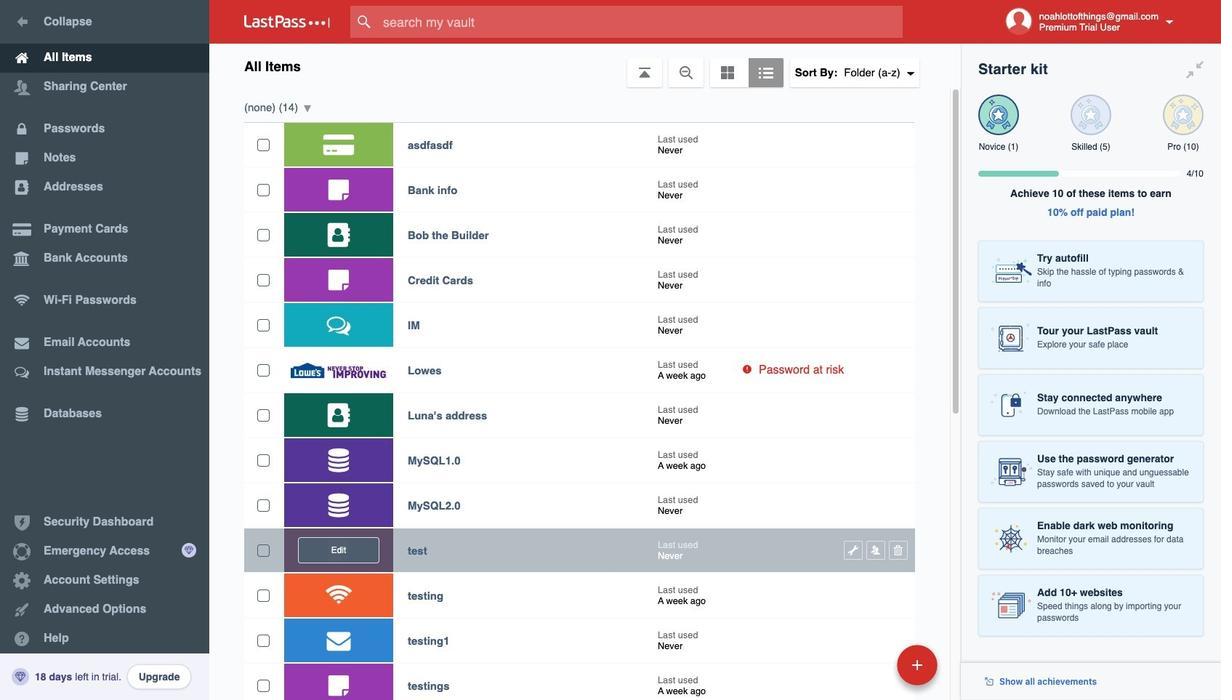 Task type: vqa. For each thing, say whether or not it's contained in the screenshot.
CLEAR SEARCH image at the left top of the page
no



Task type: locate. For each thing, give the bounding box(es) containing it.
new item element
[[797, 644, 943, 686]]

Search search field
[[350, 6, 932, 38]]

new item navigation
[[797, 641, 947, 700]]

search my vault text field
[[350, 6, 932, 38]]



Task type: describe. For each thing, give the bounding box(es) containing it.
vault options navigation
[[209, 44, 961, 87]]

main navigation navigation
[[0, 0, 209, 700]]

lastpass image
[[244, 15, 330, 28]]



